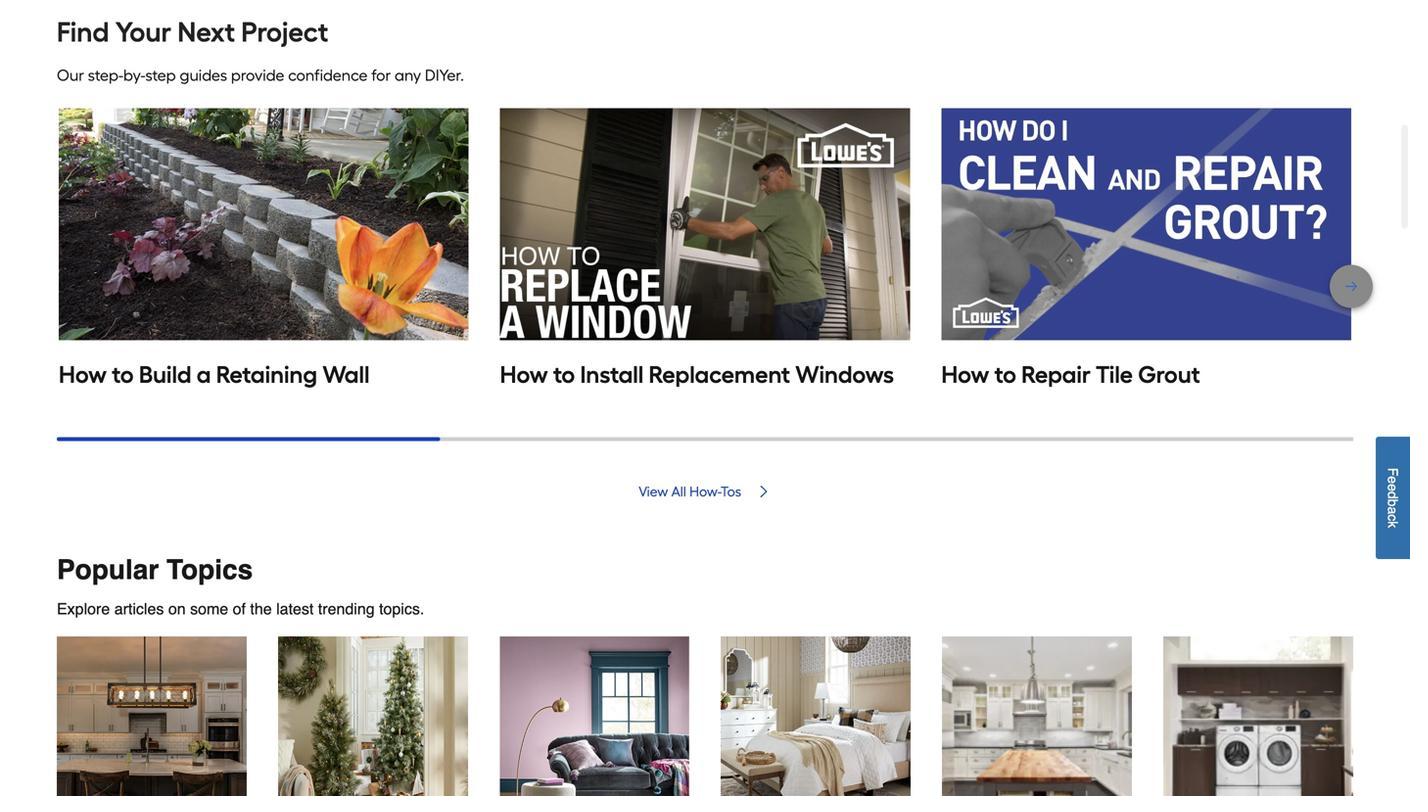 Task type: describe. For each thing, give the bounding box(es) containing it.
on
[[168, 600, 186, 618]]

explore
[[57, 600, 110, 618]]

how to build a retaining wall link
[[59, 108, 469, 391]]

how to install replacement windows
[[500, 361, 895, 389]]

f
[[1386, 468, 1402, 476]]

explore articles on some of the latest trending topics.
[[57, 600, 425, 618]]

how to build a retaining wall
[[59, 361, 370, 389]]

to for repair
[[995, 361, 1017, 389]]

k
[[1386, 521, 1402, 528]]

wall
[[323, 361, 370, 389]]

the
[[250, 600, 272, 618]]

popular
[[57, 555, 159, 586]]

by-
[[123, 66, 145, 85]]

view all how-tos link
[[57, 484, 1354, 500]]

our
[[57, 66, 84, 85]]

build
[[139, 361, 192, 389]]

replacement
[[649, 361, 791, 389]]

topics
[[167, 555, 253, 586]]

of
[[233, 600, 246, 618]]

next
[[178, 16, 235, 49]]

your
[[115, 16, 172, 49]]

b
[[1386, 499, 1402, 507]]

for
[[372, 66, 391, 85]]

how to install replacement windows link
[[500, 108, 911, 391]]

how-
[[690, 484, 721, 500]]

2 e from the top
[[1386, 484, 1402, 492]]

repair
[[1022, 361, 1091, 389]]

windows
[[796, 361, 895, 389]]

to for build
[[112, 361, 134, 389]]

project
[[241, 16, 329, 49]]

step
[[145, 66, 176, 85]]

a living room with a violet accent wall, a window with blue casing and a gray sofa. image
[[500, 637, 690, 797]]

white side-by-side washer and dryer set between brown cabinets in a laundry room with a window. image
[[1164, 637, 1354, 797]]

find your next project heading
[[57, 13, 1354, 52]]

how to repair tile grout link
[[942, 108, 1352, 391]]

a farmhouse-style hanging light with five lighted bulbs over a kitchen island. image
[[57, 637, 247, 797]]

f e e d b a c k button
[[1377, 437, 1411, 559]]



Task type: vqa. For each thing, say whether or not it's contained in the screenshot.
c
yes



Task type: locate. For each thing, give the bounding box(es) containing it.
how left the build
[[59, 361, 107, 389]]

0 horizontal spatial how
[[59, 361, 107, 389]]

a inside button
[[1386, 507, 1402, 514]]

how to repair tile grout
[[942, 361, 1201, 389]]

1 horizontal spatial a
[[1386, 507, 1402, 514]]

view all how-tos
[[639, 484, 742, 500]]

d
[[1386, 492, 1402, 499]]

popular topics
[[57, 555, 253, 586]]

chevron right image
[[756, 484, 772, 500]]

some
[[190, 600, 228, 618]]

step-
[[88, 66, 123, 85]]

install
[[581, 361, 644, 389]]

2 horizontal spatial to
[[995, 361, 1017, 389]]

a white kitchen, stainless steel appliances, butcher block center island and dark wood flooring. image
[[943, 637, 1133, 797]]

1 to from the left
[[112, 361, 134, 389]]

e up b
[[1386, 484, 1402, 492]]

3 how from the left
[[942, 361, 990, 389]]

f e e d b a c k
[[1386, 468, 1402, 528]]

2 to from the left
[[554, 361, 575, 389]]

e
[[1386, 476, 1402, 484], [1386, 484, 1402, 492]]

to left install
[[554, 361, 575, 389]]

tos
[[721, 484, 742, 500]]

provide
[[231, 66, 284, 85]]

a
[[197, 361, 211, 389], [1386, 507, 1402, 514]]

0 horizontal spatial a
[[197, 361, 211, 389]]

to left the build
[[112, 361, 134, 389]]

latest
[[276, 600, 314, 618]]

to for install
[[554, 361, 575, 389]]

how for how to repair tile grout
[[942, 361, 990, 389]]

1 horizontal spatial how
[[500, 361, 548, 389]]

guides
[[180, 66, 227, 85]]

tile
[[1096, 361, 1134, 389]]

to left "repair"
[[995, 361, 1017, 389]]

how left "repair"
[[942, 361, 990, 389]]

confidence
[[288, 66, 368, 85]]

diyer.
[[425, 66, 464, 85]]

how for how to install replacement windows
[[500, 361, 548, 389]]

2 horizontal spatial how
[[942, 361, 990, 389]]

c
[[1386, 514, 1402, 521]]

0 horizontal spatial to
[[112, 361, 134, 389]]

to
[[112, 361, 134, 389], [554, 361, 575, 389], [995, 361, 1017, 389]]

retaining
[[216, 361, 318, 389]]

any
[[395, 66, 421, 85]]

grout
[[1139, 361, 1201, 389]]

a up "k"
[[1386, 507, 1402, 514]]

3 to from the left
[[995, 361, 1017, 389]]

e up the d at the right bottom
[[1386, 476, 1402, 484]]

how
[[59, 361, 107, 389], [500, 361, 548, 389], [942, 361, 990, 389]]

1 vertical spatial a
[[1386, 507, 1402, 514]]

a living room and sunroom decorated with lighted christmas trees, a wreath and garland. image
[[278, 637, 468, 797]]

1 e from the top
[[1386, 476, 1402, 484]]

2 how from the left
[[500, 361, 548, 389]]

our step-by-step guides provide confidence for any diyer.
[[57, 66, 464, 85]]

0 vertical spatial a
[[197, 361, 211, 389]]

1 horizontal spatial to
[[554, 361, 575, 389]]

find
[[57, 16, 109, 49]]

how left install
[[500, 361, 548, 389]]

find your next project
[[57, 16, 329, 49]]

trending
[[318, 600, 375, 618]]

a right the build
[[197, 361, 211, 389]]

articles
[[114, 600, 164, 618]]

topics.
[[379, 600, 425, 618]]

view
[[639, 484, 668, 500]]

how for how to build a retaining wall
[[59, 361, 107, 389]]

1 how from the left
[[59, 361, 107, 389]]

all
[[672, 484, 687, 500]]

a bedroom with brown wood paneling, a white dresser and a bed with beige and brown blankets. image
[[721, 637, 911, 797]]



